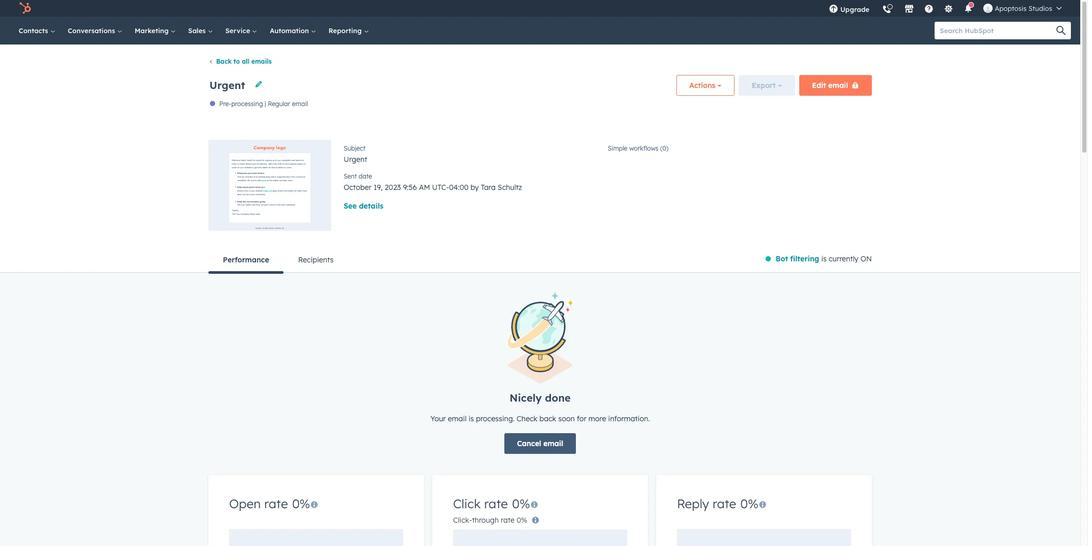 Task type: locate. For each thing, give the bounding box(es) containing it.
rate
[[264, 497, 288, 512], [484, 497, 508, 512], [713, 497, 736, 512], [501, 516, 515, 526]]

subject
[[344, 145, 366, 152]]

contacts
[[19, 26, 50, 35]]

utc-
[[432, 183, 449, 192]]

automation link
[[264, 17, 322, 45]]

email right edit
[[828, 81, 848, 90]]

back
[[216, 58, 232, 66]]

0% right "reply rate"
[[741, 497, 759, 512]]

see details button
[[344, 200, 383, 213]]

pre-
[[219, 100, 231, 108]]

tara
[[481, 183, 496, 192]]

open
[[229, 497, 261, 512]]

click-through rate 0%
[[453, 516, 527, 526]]

workflows
[[629, 145, 659, 152]]

click rate
[[453, 497, 508, 512]]

Search HubSpot search field
[[935, 22, 1062, 39]]

view email
[[246, 181, 283, 190]]

nicely
[[510, 392, 542, 405]]

cancel email
[[517, 440, 563, 449]]

edit email
[[812, 81, 848, 90]]

details
[[359, 202, 383, 211]]

marketplaces button
[[899, 0, 920, 17]]

9:56
[[403, 183, 417, 192]]

marketing
[[135, 26, 171, 35]]

click-
[[453, 516, 472, 526]]

0% right open rate
[[292, 497, 310, 512]]

email for edit email
[[828, 81, 848, 90]]

back to all emails link
[[208, 58, 272, 66]]

apoptosis
[[995, 4, 1027, 12]]

1 horizontal spatial is
[[821, 254, 827, 264]]

notifications button
[[960, 0, 977, 17]]

simple
[[608, 145, 628, 152]]

view email button
[[208, 140, 331, 231], [209, 141, 331, 231]]

open rate
[[229, 497, 288, 512]]

upgrade image
[[829, 5, 838, 14]]

performance button
[[208, 248, 284, 274]]

processing.
[[476, 415, 515, 424]]

automation
[[270, 26, 311, 35]]

0% up the "click-through rate 0%"
[[512, 497, 530, 512]]

bot filtering button
[[776, 253, 819, 265]]

edit
[[812, 81, 826, 90]]

all
[[242, 58, 250, 66]]

menu
[[823, 0, 1068, 20]]

export button
[[739, 75, 795, 96]]

email for cancel email
[[543, 440, 563, 449]]

regular
[[268, 100, 290, 108]]

edit email button
[[799, 75, 872, 96]]

help button
[[920, 0, 938, 17]]

email right your
[[448, 415, 467, 424]]

pre-processing | regular email
[[219, 100, 308, 108]]

0%
[[292, 497, 310, 512], [512, 497, 530, 512], [741, 497, 759, 512], [517, 516, 527, 526]]

more
[[589, 415, 606, 424]]

cancel
[[517, 440, 541, 449]]

is
[[821, 254, 827, 264], [469, 415, 474, 424]]

service
[[225, 26, 252, 35]]

0 horizontal spatial is
[[469, 415, 474, 424]]

search button
[[1051, 22, 1071, 39]]

service link
[[219, 17, 264, 45]]

0% for open rate
[[292, 497, 310, 512]]

hubspot link
[[12, 2, 39, 15]]

is for currently
[[821, 254, 827, 264]]

performance
[[223, 256, 269, 265]]

reply rate
[[677, 497, 736, 512]]

banner containing actions
[[206, 72, 872, 100]]

is right the filtering
[[821, 254, 827, 264]]

subject urgent
[[344, 145, 367, 164]]

menu containing apoptosis studios
[[823, 0, 1068, 20]]

your email is processing. check back soon for more information.
[[430, 415, 650, 424]]

email for view email
[[264, 181, 283, 190]]

is left processing.
[[469, 415, 474, 424]]

email inside banner
[[828, 81, 848, 90]]

rate up the "click-through rate 0%"
[[484, 497, 508, 512]]

navigation
[[208, 248, 348, 274]]

information.
[[608, 415, 650, 424]]

see details
[[344, 202, 383, 211]]

rate right open
[[264, 497, 288, 512]]

banner
[[206, 72, 872, 100]]

simple workflows (0) button
[[608, 144, 819, 154]]

1 vertical spatial is
[[469, 415, 474, 424]]

0 vertical spatial is
[[821, 254, 827, 264]]

rate right reply
[[713, 497, 736, 512]]

notifications image
[[964, 5, 973, 14]]

recipients
[[298, 256, 334, 265]]

click
[[453, 497, 481, 512]]

emails
[[251, 58, 272, 66]]

processing
[[231, 100, 263, 108]]

currently
[[829, 254, 859, 264]]

schultz
[[498, 183, 522, 192]]

email right cancel
[[543, 440, 563, 449]]

bot filtering is currently on
[[776, 254, 872, 264]]

email right view
[[264, 181, 283, 190]]



Task type: vqa. For each thing, say whether or not it's contained in the screenshot.
Open
yes



Task type: describe. For each thing, give the bounding box(es) containing it.
sales
[[188, 26, 208, 35]]

rate for open rate
[[264, 497, 288, 512]]

on
[[861, 254, 872, 264]]

nicely done
[[510, 392, 571, 405]]

through
[[472, 516, 499, 526]]

conversations
[[68, 26, 117, 35]]

search image
[[1057, 26, 1066, 35]]

filtering
[[790, 254, 819, 264]]

upgrade
[[840, 5, 870, 13]]

settings link
[[938, 0, 960, 17]]

Email Name field
[[208, 78, 248, 92]]

cancel email button
[[504, 434, 576, 455]]

0% right through
[[517, 516, 527, 526]]

back
[[540, 415, 556, 424]]

is for processing.
[[469, 415, 474, 424]]

calling icon image
[[883, 5, 892, 15]]

(0)
[[660, 145, 669, 152]]

simple workflows (0)
[[608, 145, 669, 152]]

done
[[545, 392, 571, 405]]

date
[[359, 173, 372, 180]]

email for your email is processing. check back soon for more information.
[[448, 415, 467, 424]]

rate for click rate
[[484, 497, 508, 512]]

october
[[344, 183, 372, 192]]

email right regular
[[292, 100, 308, 108]]

navigation containing performance
[[208, 248, 348, 274]]

studios
[[1029, 4, 1052, 12]]

rate right through
[[501, 516, 515, 526]]

sent
[[344, 173, 357, 180]]

bot
[[776, 254, 788, 264]]

recipients button
[[284, 248, 348, 273]]

actions
[[689, 81, 716, 90]]

hubspot image
[[19, 2, 31, 15]]

19,
[[374, 183, 383, 192]]

reporting
[[329, 26, 364, 35]]

am
[[419, 183, 430, 192]]

export
[[752, 81, 776, 90]]

to
[[234, 58, 240, 66]]

settings image
[[944, 5, 954, 14]]

|
[[265, 100, 266, 108]]

reporting link
[[322, 17, 375, 45]]

apoptosis studios button
[[977, 0, 1068, 17]]

urgent
[[344, 155, 367, 164]]

tara schultz image
[[984, 4, 993, 13]]

2023
[[385, 183, 401, 192]]

help image
[[925, 5, 934, 14]]

0% for click rate
[[512, 497, 530, 512]]

rate for reply rate
[[713, 497, 736, 512]]

04:00
[[449, 183, 469, 192]]

sent date october 19, 2023 9:56 am utc-04:00 by tara schultz
[[344, 173, 522, 192]]

back to all emails
[[216, 58, 272, 66]]

your
[[430, 415, 446, 424]]

calling icon button
[[878, 1, 896, 16]]

by
[[471, 183, 479, 192]]

reply
[[677, 497, 709, 512]]

see
[[344, 202, 357, 211]]

soon
[[558, 415, 575, 424]]

marketing link
[[128, 17, 182, 45]]

conversations link
[[62, 17, 128, 45]]

contacts link
[[12, 17, 62, 45]]

for
[[577, 415, 587, 424]]

view
[[246, 181, 262, 190]]

check
[[517, 415, 538, 424]]

actions button
[[676, 75, 735, 96]]

marketplaces image
[[905, 5, 914, 14]]

apoptosis studios
[[995, 4, 1052, 12]]

0% for reply rate
[[741, 497, 759, 512]]



